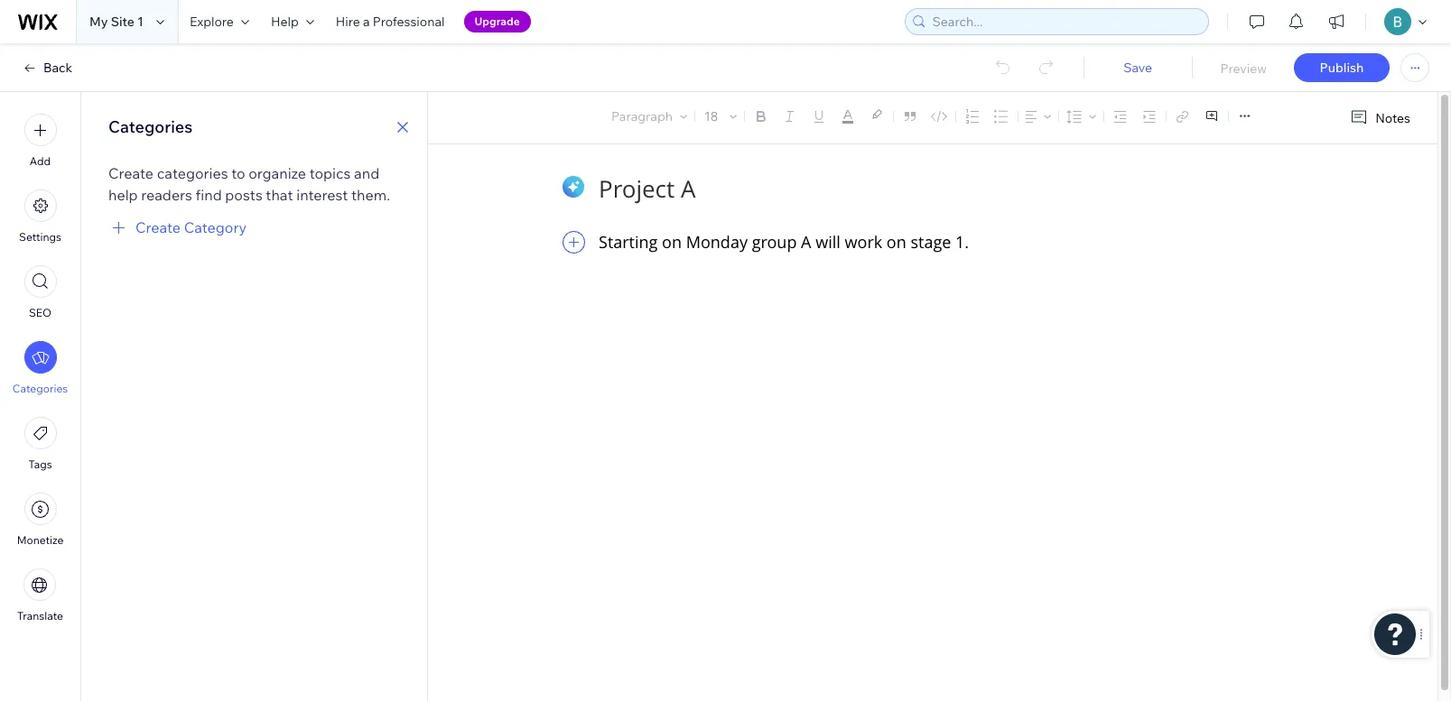 Task type: locate. For each thing, give the bounding box(es) containing it.
1.
[[956, 231, 969, 253]]

2 on from the left
[[887, 231, 907, 253]]

create down readers
[[136, 219, 181, 237]]

menu containing add
[[0, 103, 80, 634]]

1
[[137, 14, 144, 30]]

create inside create categories to organize topics and help readers find posts that interest them.
[[108, 164, 154, 182]]

Search... field
[[927, 9, 1203, 34]]

translate
[[17, 610, 63, 623]]

will
[[816, 231, 841, 253]]

categories up tags button
[[12, 382, 68, 396]]

on right work
[[887, 231, 907, 253]]

to
[[231, 164, 245, 182]]

professional
[[373, 14, 445, 30]]

create
[[108, 164, 154, 182], [136, 219, 181, 237]]

that
[[266, 186, 293, 204]]

find
[[196, 186, 222, 204]]

monday
[[686, 231, 748, 253]]

publish button
[[1295, 53, 1390, 82]]

create for create categories to organize topics and help readers find posts that interest them.
[[108, 164, 154, 182]]

site
[[111, 14, 135, 30]]

organize
[[249, 164, 306, 182]]

1 horizontal spatial on
[[887, 231, 907, 253]]

menu
[[0, 103, 80, 634]]

group
[[752, 231, 797, 253]]

create inside button
[[136, 219, 181, 237]]

stage
[[911, 231, 952, 253]]

0 horizontal spatial on
[[662, 231, 682, 253]]

back button
[[22, 60, 72, 76]]

work
[[845, 231, 883, 253]]

help
[[108, 186, 138, 204]]

upgrade
[[475, 14, 520, 28]]

paragraph
[[612, 108, 673, 125]]

on
[[662, 231, 682, 253], [887, 231, 907, 253]]

0 vertical spatial create
[[108, 164, 154, 182]]

save
[[1124, 60, 1153, 76]]

starting on monday group a will work on stage 1.
[[599, 231, 969, 253]]

0 vertical spatial categories
[[108, 117, 193, 137]]

hire a professional link
[[325, 0, 456, 43]]

1 vertical spatial create
[[136, 219, 181, 237]]

hire
[[336, 14, 360, 30]]

seo button
[[24, 266, 56, 320]]

save button
[[1102, 60, 1175, 76]]

create categories to organize topics and help readers find posts that interest them.
[[108, 164, 390, 204]]

1 vertical spatial categories
[[12, 382, 68, 396]]

publish
[[1320, 60, 1364, 76]]

create up help
[[108, 164, 154, 182]]

my
[[89, 14, 108, 30]]

1 horizontal spatial categories
[[108, 117, 193, 137]]

categories
[[108, 117, 193, 137], [12, 382, 68, 396]]

on right starting
[[662, 231, 682, 253]]

categories up the categories on the left top of page
[[108, 117, 193, 137]]

starting
[[599, 231, 658, 253]]

explore
[[190, 14, 234, 30]]

category
[[184, 219, 247, 237]]

settings
[[19, 230, 61, 244]]

them.
[[351, 186, 390, 204]]

categories button
[[12, 341, 68, 396]]

tags
[[28, 458, 52, 472]]

back
[[43, 60, 72, 76]]

0 horizontal spatial categories
[[12, 382, 68, 396]]



Task type: vqa. For each thing, say whether or not it's contained in the screenshot.
( to the right
no



Task type: describe. For each thing, give the bounding box(es) containing it.
translate button
[[17, 569, 63, 623]]

tags button
[[24, 417, 56, 472]]

interest
[[296, 186, 348, 204]]

upgrade button
[[464, 11, 531, 33]]

my site 1
[[89, 14, 144, 30]]

1 on from the left
[[662, 231, 682, 253]]

add button
[[24, 114, 56, 168]]

Add a Catchy Title text field
[[599, 173, 1255, 205]]

monetize
[[17, 534, 64, 547]]

settings button
[[19, 190, 61, 244]]

and
[[354, 164, 380, 182]]

add
[[30, 154, 51, 168]]

categories inside menu
[[12, 382, 68, 396]]

notes
[[1376, 110, 1411, 126]]

help
[[271, 14, 299, 30]]

notes button
[[1344, 106, 1417, 130]]

seo
[[29, 306, 52, 320]]

help button
[[260, 0, 325, 43]]

create category
[[136, 219, 247, 237]]

categories
[[157, 164, 228, 182]]

paragraph button
[[608, 104, 691, 129]]

a
[[801, 231, 812, 253]]

topics
[[310, 164, 351, 182]]

readers
[[141, 186, 192, 204]]

create category button
[[108, 217, 247, 238]]

create for create category
[[136, 219, 181, 237]]

posts
[[225, 186, 263, 204]]

monetize button
[[17, 493, 64, 547]]

a
[[363, 14, 370, 30]]

hire a professional
[[336, 14, 445, 30]]



